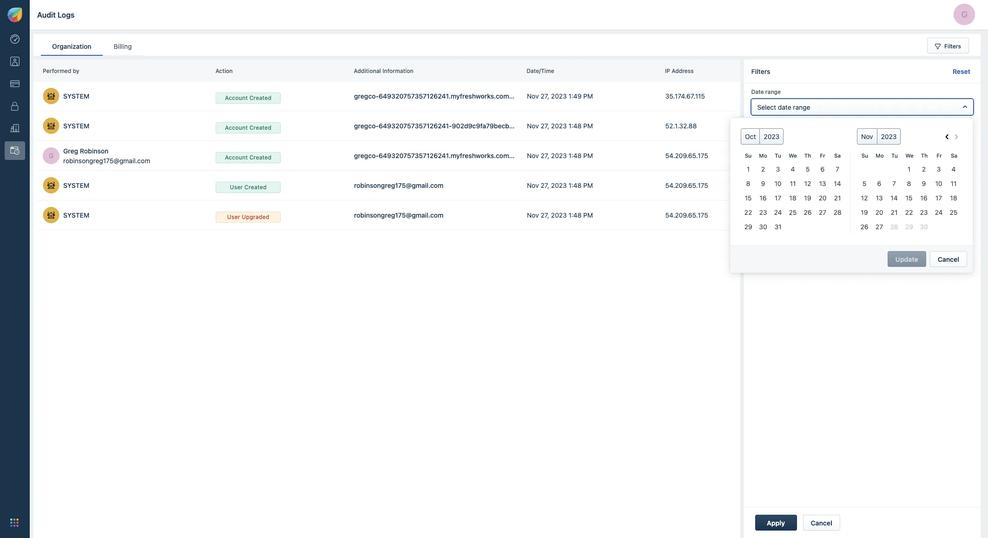Task type: locate. For each thing, give the bounding box(es) containing it.
1 horizontal spatial action
[[752, 163, 769, 170]]

1 horizontal spatial 24
[[935, 208, 943, 216]]

0 horizontal spatial 9 button
[[756, 176, 771, 191]]

649320757357126241-
[[379, 122, 452, 130]]

54.209.65.175 for user upgraded
[[666, 211, 709, 219]]

1 we from the left
[[789, 153, 797, 159]]

31
[[775, 223, 782, 231]]

th
[[805, 153, 812, 159], [922, 153, 928, 159]]

0 horizontal spatial action
[[216, 67, 233, 74]]

1 horizontal spatial 29 button
[[902, 219, 917, 234]]

0 vertical spatial robinsongreg175@gmail.com
[[63, 156, 150, 164]]

26 button
[[801, 205, 816, 219], [858, 219, 872, 234]]

0 vertical spatial user
[[230, 183, 243, 190]]

robinsongreg175@gmail.com for user upgraded
[[354, 211, 444, 219]]

cancel
[[938, 255, 960, 263], [811, 519, 833, 527]]

select for select date range
[[758, 103, 777, 111]]

cancel button
[[930, 251, 968, 267], [803, 515, 841, 531]]

14 for the leftmost the 14 button
[[834, 179, 842, 187]]

0 horizontal spatial 20
[[819, 194, 827, 202]]

1 8 button from the left
[[741, 176, 756, 191]]

0 vertical spatial 12
[[805, 179, 812, 187]]

performed by up "select user" at the right top of the page
[[752, 126, 788, 133]]

select inside button
[[758, 103, 777, 111]]

information
[[383, 67, 414, 74]]

1
[[747, 165, 750, 173], [908, 165, 911, 173]]

1 horizontal spatial 10
[[936, 179, 943, 187]]

1 vertical spatial performed
[[752, 126, 780, 133]]

2 account from the top
[[225, 124, 248, 131]]

0 horizontal spatial 30 button
[[756, 219, 771, 234]]

2 nov 27, 2023 1:48 pm from the top
[[527, 152, 593, 160]]

3 button down ‹ at right
[[932, 162, 947, 176]]

we
[[789, 153, 797, 159], [906, 153, 914, 159]]

performed by for action
[[43, 67, 79, 74]]

2 2 from the left
[[923, 165, 926, 173]]

26 for right 26 button
[[861, 223, 869, 231]]

2 15 button from the left
[[902, 191, 917, 205]]

audit logs image
[[10, 146, 20, 155]]

15 for second 15 'button' from right
[[745, 194, 752, 202]]

1 horizontal spatial 23
[[921, 208, 928, 216]]

1 horizontal spatial 16 button
[[917, 191, 932, 205]]

logs
[[58, 11, 75, 19]]

18
[[790, 194, 797, 202], [951, 194, 958, 202]]

su
[[745, 153, 752, 159], [862, 153, 869, 159]]

1 sa from the left
[[835, 153, 841, 159]]

performed up "select user" at the right top of the page
[[752, 126, 780, 133]]

fr
[[820, 153, 826, 159], [937, 153, 942, 159]]

1 vertical spatial 27
[[876, 223, 884, 231]]

1 horizontal spatial 20 button
[[872, 205, 887, 219]]

oct
[[745, 133, 756, 140]]

select down date range
[[758, 103, 777, 111]]

my subscriptions image
[[10, 79, 20, 88]]

0 horizontal spatial 17 button
[[771, 191, 786, 205]]

account
[[225, 94, 248, 101], [225, 124, 248, 131], [225, 154, 248, 161]]

2 we from the left
[[906, 153, 914, 159]]

0 horizontal spatial 16 button
[[756, 191, 771, 205]]

0 horizontal spatial 15 button
[[741, 191, 756, 205]]

17 button
[[771, 191, 786, 205], [932, 191, 947, 205]]

2 8 button from the left
[[902, 176, 917, 191]]

2 8 from the left
[[908, 179, 912, 187]]

2 tu from the left
[[892, 153, 898, 159]]

1 horizontal spatial 14
[[891, 194, 898, 202]]

1 vertical spatial account
[[225, 124, 248, 131]]

0 horizontal spatial 28
[[834, 208, 842, 216]]

20 button
[[816, 191, 831, 205], [872, 205, 887, 219]]

nov 27, 2023 1:49 pm
[[527, 92, 593, 100]]

1 15 button from the left
[[741, 191, 756, 205]]

select
[[758, 103, 777, 111], [758, 141, 777, 149]]

1 vertical spatial 20
[[876, 208, 884, 216]]

27 button
[[816, 205, 831, 219], [872, 219, 887, 234]]

greg robinson robinsongreg175@gmail.com
[[63, 147, 150, 164]]

reset button
[[945, 63, 979, 79]]

gregco-649320757357126241.myfreshworks.com/connect
[[354, 92, 536, 100]]

1 horizontal spatial 19
[[861, 208, 868, 216]]

0 horizontal spatial 10
[[775, 179, 782, 187]]

freshworks switcher image
[[10, 519, 19, 527]]

2 select from the top
[[758, 141, 777, 149]]

2 30 from the left
[[920, 223, 928, 231]]

user
[[230, 183, 243, 190], [227, 213, 240, 220]]

1 pm from the top
[[584, 92, 593, 100]]

2023
[[551, 92, 567, 100], [551, 122, 567, 130], [764, 133, 780, 140], [881, 133, 897, 140], [551, 152, 567, 160], [551, 181, 567, 189], [551, 211, 567, 219]]

4 down user
[[791, 165, 795, 173]]

user left upgraded
[[227, 213, 240, 220]]

cancel for cancel button to the bottom
[[811, 519, 833, 527]]

system
[[63, 92, 89, 100], [63, 122, 89, 130], [63, 181, 89, 189], [63, 211, 89, 219]]

1 horizontal spatial we
[[906, 153, 914, 159]]

0 horizontal spatial 26
[[804, 208, 812, 216]]

1 horizontal spatial 3 button
[[932, 162, 947, 176]]

8 for second 8 button from right
[[747, 179, 751, 187]]

30
[[760, 223, 768, 231], [920, 223, 928, 231]]

0 vertical spatial 21
[[835, 194, 841, 202]]

4 nov 27, 2023 1:48 pm from the top
[[527, 211, 593, 219]]

5
[[806, 165, 810, 173], [863, 179, 867, 187]]

28 button
[[831, 205, 845, 219], [887, 219, 902, 234]]

gregco- for 649320757357126241.myfreshworks.com/connect
[[354, 92, 379, 100]]

1 horizontal spatial 18 button
[[947, 191, 962, 205]]

performed for action
[[43, 67, 71, 74]]

0 horizontal spatial 4 button
[[786, 162, 801, 176]]

28
[[834, 208, 842, 216], [891, 223, 899, 231]]

1 fr from the left
[[820, 153, 826, 159]]

0 horizontal spatial 1
[[747, 165, 750, 173]]

1 horizontal spatial 9
[[922, 179, 927, 187]]

1 vertical spatial cancel button
[[803, 515, 841, 531]]

1 horizontal spatial su
[[862, 153, 869, 159]]

security image
[[10, 101, 20, 111]]

by up user
[[782, 126, 788, 133]]

4 button down user
[[786, 162, 801, 176]]

0 horizontal spatial 19
[[805, 194, 812, 202]]

cancel for the top cancel button
[[938, 255, 960, 263]]

24 button
[[771, 205, 786, 219], [932, 205, 947, 219]]

2 th from the left
[[922, 153, 928, 159]]

2 22 from the left
[[906, 208, 913, 216]]

4 system from the top
[[63, 211, 89, 219]]

1 vertical spatial action
[[752, 163, 769, 170]]

2 system image from the top
[[43, 117, 60, 134]]

1 54.209.65.175 from the top
[[666, 152, 709, 160]]

system image
[[43, 88, 60, 104], [43, 117, 60, 134], [43, 177, 60, 193], [43, 207, 60, 223]]

12 button
[[801, 176, 816, 191], [858, 191, 872, 205]]

4 button down ›
[[947, 162, 962, 176]]

by
[[73, 67, 79, 74], [782, 126, 788, 133]]

14 button
[[831, 176, 845, 191], [887, 191, 902, 205]]

2 25 button from the left
[[947, 205, 962, 219]]

0 horizontal spatial 29 button
[[741, 219, 756, 234]]

4
[[791, 165, 795, 173], [952, 165, 956, 173]]

2 29 button from the left
[[902, 219, 917, 234]]

3
[[776, 165, 780, 173], [937, 165, 941, 173]]

1 vertical spatial select
[[758, 141, 777, 149]]

26 for left 26 button
[[804, 208, 812, 216]]

54.209.65.175
[[666, 152, 709, 160], [666, 181, 709, 189], [666, 211, 709, 219]]

8
[[747, 179, 751, 187], [908, 179, 912, 187]]

filters up date
[[752, 67, 771, 75]]

1 30 from the left
[[760, 223, 768, 231]]

performed by down organization
[[43, 67, 79, 74]]

sa
[[835, 153, 841, 159], [951, 153, 958, 159]]

2 25 from the left
[[950, 208, 958, 216]]

1 vertical spatial 21
[[891, 208, 898, 216]]

tab list containing organization
[[41, 38, 143, 56]]

created for robinsongreg175@gmail.com
[[245, 183, 267, 190]]

54.209.65.175 for account created
[[666, 152, 709, 160]]

1 horizontal spatial 4 button
[[947, 162, 962, 176]]

0 horizontal spatial 22
[[745, 208, 753, 216]]

7
[[836, 165, 840, 173], [893, 179, 897, 187]]

filters up reset button
[[945, 43, 962, 50]]

user up the user upgraded
[[230, 183, 243, 190]]

0 vertical spatial cancel button
[[930, 251, 968, 267]]

2 gregco- from the top
[[354, 122, 379, 130]]

6 button
[[816, 162, 831, 176], [872, 176, 887, 191]]

0 horizontal spatial 4
[[791, 165, 795, 173]]

1 24 button from the left
[[771, 205, 786, 219]]

1 vertical spatial 13
[[876, 194, 883, 202]]

6
[[821, 165, 825, 173], [878, 179, 882, 187]]

21
[[835, 194, 841, 202], [891, 208, 898, 216]]

3 1:48 from the top
[[569, 181, 582, 189]]

3 button
[[771, 162, 786, 176], [932, 162, 947, 176]]

1 vertical spatial gregco-
[[354, 122, 379, 130]]

2 account created from the top
[[225, 124, 272, 131]]

range
[[766, 88, 781, 95], [794, 103, 811, 111]]

created for gregco-649320757357126241.myfreshworks.com/crm/sales
[[250, 154, 272, 161]]

1 15 from the left
[[745, 194, 752, 202]]

performed for select user
[[752, 126, 780, 133]]

performed
[[43, 67, 71, 74], [752, 126, 780, 133]]

0 horizontal spatial 15
[[745, 194, 752, 202]]

2 29 from the left
[[906, 223, 914, 231]]

4 system image from the top
[[43, 207, 60, 223]]

1 horizontal spatial 17
[[936, 194, 943, 202]]

1 horizontal spatial 11
[[951, 179, 957, 187]]

4 27, from the top
[[541, 181, 550, 189]]

31 button
[[771, 219, 786, 234]]

1 9 button from the left
[[756, 176, 771, 191]]

1 8 from the left
[[747, 179, 751, 187]]

1 horizontal spatial 25
[[950, 208, 958, 216]]

2 su from the left
[[862, 153, 869, 159]]

0 horizontal spatial 11 button
[[786, 176, 801, 191]]

1 horizontal spatial 14 button
[[887, 191, 902, 205]]

13 for left 13 button
[[820, 179, 827, 187]]

27, for 649320757357126241.myfreshworks.com/connect
[[541, 92, 550, 100]]

user for user upgraded
[[227, 213, 240, 220]]

0 horizontal spatial 6
[[821, 165, 825, 173]]

22
[[745, 208, 753, 216], [906, 208, 913, 216]]

0 vertical spatial account
[[225, 94, 248, 101]]

nov 27, 2023 1:48 pm
[[527, 122, 593, 130], [527, 152, 593, 160], [527, 181, 593, 189], [527, 211, 593, 219]]

5 button
[[801, 162, 816, 176], [858, 176, 872, 191]]

1 horizontal spatial range
[[794, 103, 811, 111]]

1 horizontal spatial 8
[[908, 179, 912, 187]]

1 tu from the left
[[775, 153, 782, 159]]

0 horizontal spatial cancel
[[811, 519, 833, 527]]

account created
[[225, 94, 272, 101], [225, 124, 272, 131], [225, 154, 272, 161]]

25 button
[[786, 205, 801, 219], [947, 205, 962, 219]]

2 10 button from the left
[[932, 176, 947, 191]]

performed down organization
[[43, 67, 71, 74]]

›
[[955, 129, 959, 142]]

1 vertical spatial 6
[[878, 179, 882, 187]]

17
[[775, 194, 782, 202], [936, 194, 943, 202]]

1 22 from the left
[[745, 208, 753, 216]]

29
[[745, 223, 753, 231], [906, 223, 914, 231]]

0 horizontal spatial sa
[[835, 153, 841, 159]]

application
[[731, 118, 989, 248]]

0 vertical spatial performed by
[[43, 67, 79, 74]]

15 button
[[741, 191, 756, 205], [902, 191, 917, 205]]

1 horizontal spatial 2
[[923, 165, 926, 173]]

account created for gregco-649320757357126241.myfreshworks.com/connect
[[225, 94, 272, 101]]

9
[[762, 179, 766, 187], [922, 179, 927, 187]]

1 system from the top
[[63, 92, 89, 100]]

23 button
[[756, 205, 771, 219], [917, 205, 932, 219]]

2 vertical spatial account
[[225, 154, 248, 161]]

0 vertical spatial 28
[[834, 208, 842, 216]]

created
[[250, 94, 272, 101], [250, 124, 272, 131], [250, 154, 272, 161], [245, 183, 267, 190]]

2
[[762, 165, 766, 173], [923, 165, 926, 173]]

0 horizontal spatial 24
[[775, 208, 782, 216]]

2 mo from the left
[[876, 153, 884, 159]]

0 horizontal spatial 8
[[747, 179, 751, 187]]

35.174.67.115
[[666, 92, 705, 100]]

1 vertical spatial 14
[[891, 194, 898, 202]]

tu
[[775, 153, 782, 159], [892, 153, 898, 159]]

3 account created from the top
[[225, 154, 272, 161]]

11 button
[[786, 176, 801, 191], [947, 176, 962, 191]]

26
[[804, 208, 812, 216], [861, 223, 869, 231]]

1 17 from the left
[[775, 194, 782, 202]]

2 24 from the left
[[935, 208, 943, 216]]

0 horizontal spatial performed by
[[43, 67, 79, 74]]

by for action
[[73, 67, 79, 74]]

1 horizontal spatial 26
[[861, 223, 869, 231]]

3 for 2nd 3 button from the right
[[776, 165, 780, 173]]

2 16 from the left
[[921, 194, 928, 202]]

0 horizontal spatial 8 button
[[741, 176, 756, 191]]

24
[[775, 208, 782, 216], [935, 208, 943, 216]]

2 17 from the left
[[936, 194, 943, 202]]

2 1:48 from the top
[[569, 152, 582, 160]]

tab list
[[41, 38, 143, 56]]

1 button
[[741, 162, 756, 176], [902, 162, 917, 176]]

0 horizontal spatial by
[[73, 67, 79, 74]]

0 horizontal spatial fr
[[820, 153, 826, 159]]

account for gregco-649320757357126241.myfreshworks.com/connect
[[225, 94, 248, 101]]

11
[[790, 179, 796, 187], [951, 179, 957, 187]]

0 horizontal spatial 10 button
[[771, 176, 786, 191]]

0 horizontal spatial 2
[[762, 165, 766, 173]]

27, for 649320757357126241.myfreshworks.com/crm/sales
[[541, 152, 550, 160]]

performed by
[[43, 67, 79, 74], [752, 126, 788, 133]]

13 button
[[816, 176, 831, 191], [872, 191, 887, 205]]

2 pm from the top
[[584, 122, 593, 130]]

0 vertical spatial action
[[216, 67, 233, 74]]

2 23 from the left
[[921, 208, 928, 216]]

1 17 button from the left
[[771, 191, 786, 205]]

robinsongreg175@gmail.com
[[63, 156, 150, 164], [354, 181, 444, 189], [354, 211, 444, 219]]

0 vertical spatial 7
[[836, 165, 840, 173]]

2 11 button from the left
[[947, 176, 962, 191]]

user created
[[230, 183, 267, 190]]

2 4 from the left
[[952, 165, 956, 173]]

select left user
[[758, 141, 777, 149]]

16
[[760, 194, 767, 202], [921, 194, 928, 202]]

1 horizontal spatial 7
[[893, 179, 897, 187]]

1 gregco- from the top
[[354, 92, 379, 100]]

2 27, from the top
[[541, 122, 550, 130]]

21 for 21 button to the left
[[835, 194, 841, 202]]

3 gregco- from the top
[[354, 152, 379, 160]]

2 54.209.65.175 from the top
[[666, 181, 709, 189]]

0 horizontal spatial filters
[[752, 67, 771, 75]]

3 button down "select user" at the right top of the page
[[771, 162, 786, 176]]

filters inside button
[[945, 43, 962, 50]]

22 button
[[741, 205, 756, 219], [902, 205, 917, 219]]

1 horizontal spatial 8 button
[[902, 176, 917, 191]]

1 horizontal spatial 9 button
[[917, 176, 932, 191]]

0 vertical spatial select
[[758, 103, 777, 111]]

1 11 from the left
[[790, 179, 796, 187]]

10 button
[[771, 176, 786, 191], [932, 176, 947, 191]]

1:48
[[569, 122, 582, 130], [569, 152, 582, 160], [569, 181, 582, 189], [569, 211, 582, 219]]

17 for first 17 button from the right
[[936, 194, 943, 202]]

1 3 from the left
[[776, 165, 780, 173]]

0 horizontal spatial 25
[[789, 208, 797, 216]]

8 button
[[741, 176, 756, 191], [902, 176, 917, 191]]

10
[[775, 179, 782, 187], [936, 179, 943, 187]]

2 18 from the left
[[951, 194, 958, 202]]

13
[[820, 179, 827, 187], [876, 194, 883, 202]]

4 down ›
[[952, 165, 956, 173]]

15
[[745, 194, 752, 202], [906, 194, 913, 202]]

pm for 649320757357126241.myfreshworks.com/crm/sales
[[584, 152, 593, 160]]

apply
[[767, 519, 785, 527]]

902d9c9fa79becb17011683.freshbots.ai
[[452, 122, 577, 130]]

1 vertical spatial user
[[227, 213, 240, 220]]

0 horizontal spatial 13 button
[[816, 176, 831, 191]]

4 button
[[786, 162, 801, 176], [947, 162, 962, 176]]

0 vertical spatial by
[[73, 67, 79, 74]]

by down organization
[[73, 67, 79, 74]]

1 horizontal spatial 4
[[952, 165, 956, 173]]

3 pm from the top
[[584, 152, 593, 160]]

21 for rightmost 21 button
[[891, 208, 898, 216]]

0 horizontal spatial 30
[[760, 223, 768, 231]]

1 vertical spatial cancel
[[811, 519, 833, 527]]

action
[[216, 67, 233, 74], [752, 163, 769, 170]]

19
[[805, 194, 812, 202], [861, 208, 868, 216]]

1 10 from the left
[[775, 179, 782, 187]]

1 2 from the left
[[762, 165, 766, 173]]

21 button
[[831, 191, 845, 205], [887, 205, 902, 219]]

0 horizontal spatial 24 button
[[771, 205, 786, 219]]

1 horizontal spatial 15 button
[[902, 191, 917, 205]]

3 for first 3 button from the right
[[937, 165, 941, 173]]

3 54.209.65.175 from the top
[[666, 211, 709, 219]]

0 horizontal spatial 28 button
[[831, 205, 845, 219]]

28 for right 28 button
[[891, 223, 899, 231]]



Task type: describe. For each thing, give the bounding box(es) containing it.
2 9 button from the left
[[917, 176, 932, 191]]

0 vertical spatial 27
[[819, 208, 827, 216]]

2 9 from the left
[[922, 179, 927, 187]]

2 18 button from the left
[[947, 191, 962, 205]]

23 for 2nd the 23 button from the right
[[760, 208, 768, 216]]

created for gregco-649320757357126241-902d9c9fa79becb17011683.freshbots.ai
[[250, 124, 272, 131]]

1 24 from the left
[[775, 208, 782, 216]]

1 horizontal spatial 13 button
[[872, 191, 887, 205]]

freshworks icon image
[[7, 7, 22, 22]]

2 22 button from the left
[[902, 205, 917, 219]]

23 for first the 23 button from right
[[921, 208, 928, 216]]

application containing ‹
[[731, 118, 989, 248]]

15 for 1st 15 'button' from the right
[[906, 194, 913, 202]]

54.209.65.175 for user created
[[666, 181, 709, 189]]

date
[[778, 103, 792, 111]]

27, for 649320757357126241-
[[541, 122, 550, 130]]

billing
[[114, 42, 132, 50]]

1 3 button from the left
[[771, 162, 786, 176]]

account created for gregco-649320757357126241-902d9c9fa79becb17011683.freshbots.ai
[[225, 124, 272, 131]]

upgraded
[[242, 213, 269, 220]]

11 for first 11 'button'
[[790, 179, 796, 187]]

1 horizontal spatial 28 button
[[887, 219, 902, 234]]

pm for 649320757357126241-
[[584, 122, 593, 130]]

8 for second 8 button from left
[[908, 179, 912, 187]]

1 horizontal spatial 6 button
[[872, 176, 887, 191]]

additional information
[[354, 67, 414, 74]]

0 horizontal spatial 6 button
[[816, 162, 831, 176]]

22 for 2nd the 22 button
[[906, 208, 913, 216]]

4 pm from the top
[[584, 181, 593, 189]]

1:49
[[569, 92, 582, 100]]

22 for first the 22 button from left
[[745, 208, 753, 216]]

2 3 button from the left
[[932, 162, 947, 176]]

1 11 button from the left
[[786, 176, 801, 191]]

0 horizontal spatial 7 button
[[831, 162, 845, 176]]

2 fr from the left
[[937, 153, 942, 159]]

1 9 from the left
[[762, 179, 766, 187]]

3 system image from the top
[[43, 177, 60, 193]]

1 th from the left
[[805, 153, 812, 159]]

audit
[[37, 11, 56, 19]]

1 25 button from the left
[[786, 205, 801, 219]]

robinsongreg175@gmail.com for user created
[[354, 181, 444, 189]]

audit logs
[[37, 11, 75, 19]]

0 vertical spatial range
[[766, 88, 781, 95]]

1 18 from the left
[[790, 194, 797, 202]]

28 for leftmost 28 button
[[834, 208, 842, 216]]

range inside button
[[794, 103, 811, 111]]

2 17 button from the left
[[932, 191, 947, 205]]

0 vertical spatial 6
[[821, 165, 825, 173]]

1 horizontal spatial 7 button
[[887, 176, 902, 191]]

1 horizontal spatial 27
[[876, 223, 884, 231]]

1 10 button from the left
[[771, 176, 786, 191]]

649320757357126241.myfreshworks.com/connect
[[379, 92, 536, 100]]

1 horizontal spatial 12 button
[[858, 191, 872, 205]]

1 16 from the left
[[760, 194, 767, 202]]

1 horizontal spatial 21 button
[[887, 205, 902, 219]]

0 horizontal spatial 19 button
[[801, 191, 816, 205]]

1 1:48 from the top
[[569, 122, 582, 130]]

users image
[[10, 57, 20, 66]]

pm for 649320757357126241.myfreshworks.com/connect
[[584, 92, 593, 100]]

2 4 button from the left
[[947, 162, 962, 176]]

date/time
[[527, 67, 555, 74]]

1 22 button from the left
[[741, 205, 756, 219]]

1 1 from the left
[[747, 165, 750, 173]]

robinson
[[80, 147, 109, 155]]

by for select user
[[782, 126, 788, 133]]

account for gregco-649320757357126241.myfreshworks.com/crm/sales
[[225, 154, 248, 161]]

0 horizontal spatial 26 button
[[801, 205, 816, 219]]

2 23 button from the left
[[917, 205, 932, 219]]

3 nov 27, 2023 1:48 pm from the top
[[527, 181, 593, 189]]

neo admin center image
[[10, 34, 20, 44]]

‹
[[945, 129, 950, 142]]

gregco-649320757357126241.myfreshworks.com/crm/sales
[[354, 152, 541, 160]]

1 29 button from the left
[[741, 219, 756, 234]]

0 horizontal spatial 20 button
[[816, 191, 831, 205]]

select date range
[[758, 103, 811, 111]]

ip address
[[665, 67, 694, 74]]

4 1:48 from the top
[[569, 211, 582, 219]]

1 30 button from the left
[[756, 219, 771, 234]]

1 23 button from the left
[[756, 205, 771, 219]]

select date range button
[[752, 99, 974, 115]]

1 vertical spatial filters
[[752, 67, 771, 75]]

account created for gregco-649320757357126241.myfreshworks.com/crm/sales
[[225, 154, 272, 161]]

apply button
[[755, 515, 797, 531]]

created for gregco-649320757357126241.myfreshworks.com/connect
[[250, 94, 272, 101]]

12 for the rightmost 12 "button"
[[862, 194, 868, 202]]

0 horizontal spatial 14 button
[[831, 176, 845, 191]]

1 mo from the left
[[760, 153, 768, 159]]

2 2 button from the left
[[917, 162, 932, 176]]

0 horizontal spatial 7
[[836, 165, 840, 173]]

reset
[[953, 67, 971, 75]]

1 system image from the top
[[43, 88, 60, 104]]

1 horizontal spatial 27 button
[[872, 219, 887, 234]]

2 1 button from the left
[[902, 162, 917, 176]]

1 horizontal spatial 5 button
[[858, 176, 872, 191]]

account for gregco-649320757357126241-902d9c9fa79becb17011683.freshbots.ai
[[225, 124, 248, 131]]

1 2 button from the left
[[756, 162, 771, 176]]

0 horizontal spatial 27 button
[[816, 205, 831, 219]]

gregco- for 649320757357126241-
[[354, 122, 379, 130]]

1 horizontal spatial 19 button
[[858, 205, 872, 219]]

3 system from the top
[[63, 181, 89, 189]]

0 horizontal spatial 12 button
[[801, 176, 816, 191]]

11 for 2nd 11 'button' from the left
[[951, 179, 957, 187]]

1 su from the left
[[745, 153, 752, 159]]

1 nov 27, 2023 1:48 pm from the top
[[527, 122, 593, 130]]

additional
[[354, 67, 381, 74]]

user upgraded
[[227, 213, 269, 220]]

address
[[672, 67, 694, 74]]

gregco- for 649320757357126241.myfreshworks.com/crm/sales
[[354, 152, 379, 160]]

2 30 button from the left
[[917, 219, 932, 234]]

1 16 button from the left
[[756, 191, 771, 205]]

0 horizontal spatial 5 button
[[801, 162, 816, 176]]

13 for the right 13 button
[[876, 194, 883, 202]]

2 24 button from the left
[[932, 205, 947, 219]]

1 1 button from the left
[[741, 162, 756, 176]]

1 4 from the left
[[791, 165, 795, 173]]

1 29 from the left
[[745, 223, 753, 231]]

5 27, from the top
[[541, 211, 550, 219]]

0 horizontal spatial 21 button
[[831, 191, 845, 205]]

2 system from the top
[[63, 122, 89, 130]]

1 horizontal spatial 6
[[878, 179, 882, 187]]

17 for 2nd 17 button from the right
[[775, 194, 782, 202]]

1 horizontal spatial 26 button
[[858, 219, 872, 234]]

649320757357126241.myfreshworks.com/crm/sales
[[379, 152, 541, 160]]

date range
[[752, 88, 781, 95]]

5 pm from the top
[[584, 211, 593, 219]]

2 sa from the left
[[951, 153, 958, 159]]

52.1.32.88
[[666, 122, 697, 130]]

organization
[[52, 42, 91, 50]]

0 horizontal spatial 5
[[806, 165, 810, 173]]

2 16 button from the left
[[917, 191, 932, 205]]

user
[[779, 141, 792, 149]]

1 vertical spatial 5
[[863, 179, 867, 187]]

2 1 from the left
[[908, 165, 911, 173]]

0 vertical spatial 19
[[805, 194, 812, 202]]

select for select user
[[758, 141, 777, 149]]

1 4 button from the left
[[786, 162, 801, 176]]

filters button
[[928, 38, 970, 53]]

select user
[[758, 141, 792, 149]]

user for user created
[[230, 183, 243, 190]]

2 10 from the left
[[936, 179, 943, 187]]

greg
[[63, 147, 78, 155]]

performed by for select user
[[752, 126, 788, 133]]

1 25 from the left
[[789, 208, 797, 216]]

14 for right the 14 button
[[891, 194, 898, 202]]

organization image
[[10, 124, 20, 133]]

gregco-649320757357126241-902d9c9fa79becb17011683.freshbots.ai
[[354, 122, 577, 130]]

1 18 button from the left
[[786, 191, 801, 205]]

ip
[[665, 67, 671, 74]]

12 for the left 12 "button"
[[805, 179, 812, 187]]

date
[[752, 88, 764, 95]]



Task type: vqa. For each thing, say whether or not it's contained in the screenshot.


